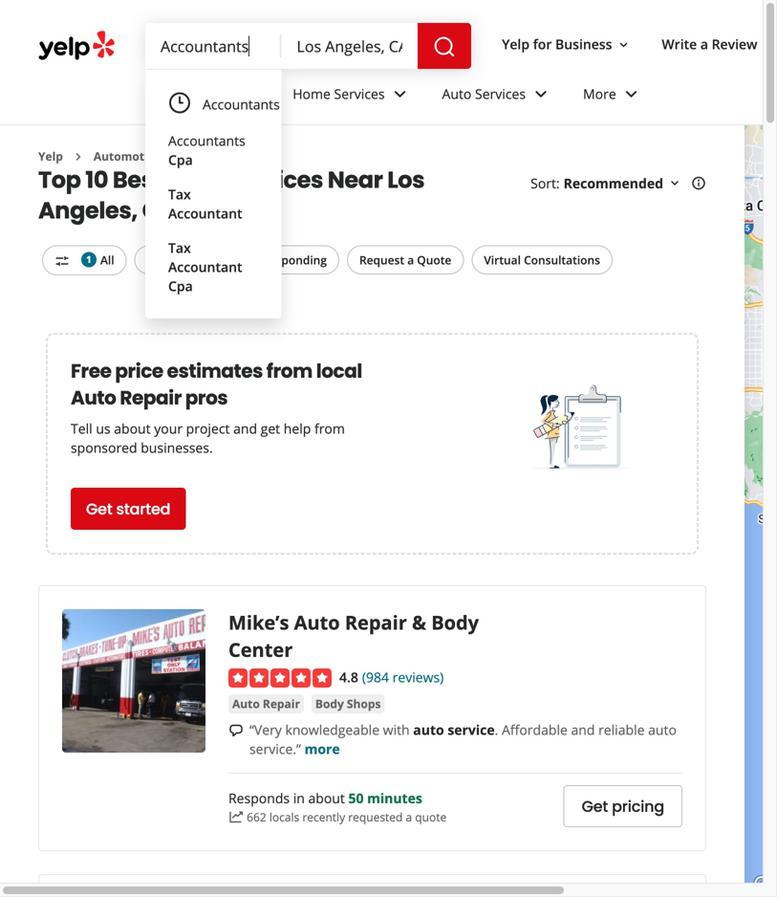 Task type: vqa. For each thing, say whether or not it's contained in the screenshot.
star in "Element"
no



Task type: locate. For each thing, give the bounding box(es) containing it.
service."
[[250, 740, 301, 758]]

1 horizontal spatial and
[[572, 721, 596, 739]]

accountants link
[[157, 85, 292, 123]]

24 chevron down v2 image right restaurants
[[239, 83, 262, 106]]

services right home
[[334, 85, 385, 103]]

0 horizontal spatial repair
[[120, 384, 182, 411]]

about up recently
[[309, 789, 345, 807]]

cpa
[[168, 151, 193, 169], [168, 277, 193, 295]]

1 horizontal spatial 24 chevron down v2 image
[[621, 83, 644, 106]]

2 24 chevron down v2 image from the left
[[621, 83, 644, 106]]

restaurants
[[161, 85, 236, 103]]

2 cpa from the top
[[168, 277, 193, 295]]

repair up your
[[120, 384, 182, 411]]

2 accountant from the top
[[168, 258, 243, 276]]

tell
[[71, 419, 93, 438]]

1 vertical spatial auto services
[[192, 148, 269, 164]]

a inside request a quote button
[[408, 252, 415, 268]]

1 vertical spatial repair
[[345, 609, 407, 636]]

16 filter v2 image
[[55, 253, 70, 269]]

24 chevron down v2 image inside home services link
[[389, 83, 412, 106]]

get inside button
[[582, 796, 609, 818]]

0 horizontal spatial 24 chevron down v2 image
[[389, 83, 412, 106]]

2 auto from the left
[[649, 721, 677, 739]]

open now
[[147, 252, 205, 268]]

1 vertical spatial accountant
[[168, 258, 243, 276]]

.
[[495, 721, 499, 739]]

body shops
[[316, 696, 381, 712]]

a for write
[[701, 35, 709, 53]]

0 horizontal spatial and
[[234, 419, 257, 438]]

from left "local"
[[267, 358, 313, 384]]

home services link
[[278, 69, 427, 124]]

angeles,
[[38, 195, 138, 227]]

project
[[186, 419, 230, 438]]

auto services link up tax accountant link
[[192, 148, 269, 164]]

cpa right best
[[168, 151, 193, 169]]

auto right reliable
[[649, 721, 677, 739]]

1 tax from the top
[[168, 185, 191, 203]]

a inside write a review link
[[701, 35, 709, 53]]

1 horizontal spatial auto
[[649, 721, 677, 739]]

accountants up accountants cpa
[[203, 95, 280, 113]]

accountant
[[168, 204, 243, 222], [168, 258, 243, 276]]

repair inside mike's auto repair & body center
[[345, 609, 407, 636]]

us
[[96, 419, 111, 438]]

with
[[383, 721, 410, 739]]

1 vertical spatial about
[[309, 789, 345, 807]]

24 chevron down v2 image for auto services
[[530, 83, 553, 106]]

None search field
[[145, 23, 476, 69]]

responds
[[229, 789, 290, 807]]

0 vertical spatial accountants
[[203, 95, 280, 113]]

1 horizontal spatial from
[[315, 419, 345, 438]]

1 horizontal spatial body
[[432, 609, 479, 636]]

and inside free price estimates from local auto repair pros tell us about your project and get help from sponsored businesses.
[[234, 419, 257, 438]]

1 24 chevron down v2 image from the left
[[239, 83, 262, 106]]

auto services up tax accountant link
[[192, 148, 269, 164]]

repair inside free price estimates from local auto repair pros tell us about your project and get help from sponsored businesses.
[[120, 384, 182, 411]]

auto inside business categories element
[[443, 85, 472, 103]]

fast-responding button
[[226, 245, 340, 275]]

services inside home services link
[[334, 85, 385, 103]]

about
[[114, 419, 151, 438], [309, 789, 345, 807]]

1 cpa from the top
[[168, 151, 193, 169]]

body inside mike's auto repair & body center
[[432, 609, 479, 636]]

repair down the 4.8 star rating image
[[263, 696, 300, 712]]

0 vertical spatial repair
[[120, 384, 182, 411]]

1 horizontal spatial auto services link
[[427, 69, 568, 124]]

0 vertical spatial a
[[701, 35, 709, 53]]

yelp link
[[38, 148, 63, 164]]

0 vertical spatial from
[[267, 358, 313, 384]]

mike's
[[229, 609, 289, 636]]

auto services link
[[427, 69, 568, 124], [192, 148, 269, 164]]

2 vertical spatial repair
[[263, 696, 300, 712]]

los
[[388, 164, 425, 196]]

tax inside tax accountant
[[168, 185, 191, 203]]

auto
[[414, 721, 445, 739], [649, 721, 677, 739]]

1 vertical spatial yelp
[[38, 148, 63, 164]]

requested
[[349, 809, 403, 825]]

1 vertical spatial accountants
[[168, 132, 246, 150]]

1 vertical spatial cpa
[[168, 277, 193, 295]]

auto inside mike's auto repair & body center
[[294, 609, 340, 636]]

yelp left 16 chevron right v2 image
[[38, 148, 63, 164]]

open
[[147, 252, 177, 268]]

fast-
[[238, 252, 265, 268]]

auto services down search image on the top of page
[[443, 85, 526, 103]]

1 24 chevron down v2 image from the left
[[389, 83, 412, 106]]

consultations
[[524, 252, 601, 268]]

body
[[432, 609, 479, 636], [316, 696, 344, 712]]

0 vertical spatial body
[[432, 609, 479, 636]]

16 chevron down v2 image
[[668, 176, 683, 191]]

1 vertical spatial tax
[[168, 239, 191, 257]]

recently
[[303, 809, 346, 825]]

get inside button
[[86, 498, 113, 520]]

virtual consultations
[[484, 252, 601, 268]]

accountants for accountants cpa
[[168, 132, 246, 150]]

repair
[[120, 384, 182, 411], [345, 609, 407, 636], [263, 696, 300, 712]]

mike's auto repair & body center image
[[62, 609, 206, 753]]

accountants down 'accountants' link
[[168, 132, 246, 150]]

from right the help
[[315, 419, 345, 438]]

accountants
[[203, 95, 280, 113], [168, 132, 246, 150]]

your
[[154, 419, 183, 438]]

auto repair button
[[229, 695, 304, 714]]

services down 'accountants' link
[[223, 148, 269, 164]]

services up fast-responding button
[[226, 164, 323, 196]]

about right us
[[114, 419, 151, 438]]

from
[[267, 358, 313, 384], [315, 419, 345, 438]]

0 horizontal spatial from
[[267, 358, 313, 384]]

repair left &
[[345, 609, 407, 636]]

0 horizontal spatial body
[[316, 696, 344, 712]]

a
[[701, 35, 709, 53], [408, 252, 415, 268], [406, 809, 413, 825]]

auto services link down for
[[427, 69, 568, 124]]

1 horizontal spatial auto services
[[443, 85, 526, 103]]

1 vertical spatial get
[[582, 796, 609, 818]]

0 horizontal spatial about
[[114, 419, 151, 438]]

0 vertical spatial accountant
[[168, 204, 243, 222]]

tax accountant cpa
[[168, 239, 243, 295]]

16 chevron right v2 image
[[71, 149, 86, 164]]

24 chevron down v2 image right more
[[621, 83, 644, 106]]

662
[[247, 809, 267, 825]]

24 chevron down v2 image inside more link
[[621, 83, 644, 106]]

1 vertical spatial a
[[408, 252, 415, 268]]

1 horizontal spatial 24 chevron down v2 image
[[530, 83, 553, 106]]

write a review
[[663, 35, 758, 53]]

virtual
[[484, 252, 521, 268]]

yelp inside button
[[502, 35, 530, 53]]

services
[[334, 85, 385, 103], [476, 85, 526, 103], [223, 148, 269, 164], [226, 164, 323, 196]]

accountant for tax accountant
[[168, 204, 243, 222]]

get started button
[[71, 488, 186, 530]]

free price estimates from local auto repair pros image
[[533, 380, 629, 475]]

0 vertical spatial tax
[[168, 185, 191, 203]]

get
[[86, 498, 113, 520], [582, 796, 609, 818]]

accountants for accountants
[[203, 95, 280, 113]]

50
[[349, 789, 364, 807]]

1 horizontal spatial yelp
[[502, 35, 530, 53]]

2 tax from the top
[[168, 239, 191, 257]]

0 vertical spatial auto services link
[[427, 69, 568, 124]]

0 vertical spatial cpa
[[168, 151, 193, 169]]

0 vertical spatial auto services
[[443, 85, 526, 103]]

1 accountant from the top
[[168, 204, 243, 222]]

24 chevron down v2 image
[[389, 83, 412, 106], [621, 83, 644, 106]]

1 vertical spatial auto services link
[[192, 148, 269, 164]]

none field near
[[297, 35, 403, 56]]

tax for tax accountant cpa
[[168, 239, 191, 257]]

auto right with
[[414, 721, 445, 739]]

0 horizontal spatial auto
[[414, 721, 445, 739]]

auto services inside business categories element
[[443, 85, 526, 103]]

0 horizontal spatial get
[[86, 498, 113, 520]]

16 chevron down v2 image
[[617, 37, 632, 52]]

about inside free price estimates from local auto repair pros tell us about your project and get help from sponsored businesses.
[[114, 419, 151, 438]]

all
[[100, 252, 114, 268]]

and left reliable
[[572, 721, 596, 739]]

yelp left for
[[502, 35, 530, 53]]

(984 reviews) link
[[362, 666, 444, 687]]

tax
[[168, 185, 191, 203], [168, 239, 191, 257]]

fast-responding
[[238, 252, 327, 268]]

0 vertical spatial yelp
[[502, 35, 530, 53]]

auto inside button
[[233, 696, 260, 712]]

sponsored
[[71, 439, 137, 457]]

Find text field
[[161, 35, 267, 56]]

yelp for yelp for business
[[502, 35, 530, 53]]

and left the get
[[234, 419, 257, 438]]

4.8 link
[[340, 666, 359, 687]]

get left the pricing
[[582, 796, 609, 818]]

tax inside tax accountant cpa
[[168, 239, 191, 257]]

mike's auto repair & body center
[[229, 609, 479, 663]]

24 chevron down v2 image
[[239, 83, 262, 106], [530, 83, 553, 106]]

free price estimates from local auto repair pros tell us about your project and get help from sponsored businesses.
[[71, 358, 363, 457]]

yelp for 'yelp' "link" on the top left of page
[[38, 148, 63, 164]]

2 horizontal spatial repair
[[345, 609, 407, 636]]

0 vertical spatial get
[[86, 498, 113, 520]]

16 speech v2 image
[[229, 723, 244, 739]]

body up the knowledgeable
[[316, 696, 344, 712]]

auto services
[[443, 85, 526, 103], [192, 148, 269, 164]]

near
[[328, 164, 383, 196]]

top 10 best auto services near los angeles, california
[[38, 164, 425, 227]]

2 24 chevron down v2 image from the left
[[530, 83, 553, 106]]

662 locals recently requested a quote
[[247, 809, 447, 825]]

0 vertical spatial and
[[234, 419, 257, 438]]

1 horizontal spatial get
[[582, 796, 609, 818]]

businesses.
[[141, 439, 213, 457]]

cpa inside accountants cpa
[[168, 151, 193, 169]]

24 chevron down v2 image inside restaurants link
[[239, 83, 262, 106]]

Near text field
[[297, 35, 403, 56]]

get for get pricing
[[582, 796, 609, 818]]

None field
[[161, 35, 267, 56], [297, 35, 403, 56], [161, 35, 267, 56]]

0 horizontal spatial yelp
[[38, 148, 63, 164]]

body right &
[[432, 609, 479, 636]]

1 horizontal spatial repair
[[263, 696, 300, 712]]

  text field
[[161, 35, 267, 56]]

2 vertical spatial a
[[406, 809, 413, 825]]

24 chevron down v2 image right home services
[[389, 83, 412, 106]]

get left started
[[86, 498, 113, 520]]

auto
[[443, 85, 472, 103], [192, 148, 220, 164], [167, 164, 222, 196], [71, 384, 116, 411], [294, 609, 340, 636], [233, 696, 260, 712]]

0 horizontal spatial 24 chevron down v2 image
[[239, 83, 262, 106]]

1 vertical spatial body
[[316, 696, 344, 712]]

1 vertical spatial and
[[572, 721, 596, 739]]

cpa down open now button
[[168, 277, 193, 295]]

yelp
[[502, 35, 530, 53], [38, 148, 63, 164]]

0 vertical spatial about
[[114, 419, 151, 438]]

responds in about 50 minutes
[[229, 789, 423, 807]]

24 chevron down v2 image down for
[[530, 83, 553, 106]]



Task type: describe. For each thing, give the bounding box(es) containing it.
yelp for business button
[[495, 27, 640, 61]]

auto inside top 10 best auto services near los angeles, california
[[167, 164, 222, 196]]

request a quote
[[360, 252, 452, 268]]

get
[[261, 419, 280, 438]]

24 chevron down v2 image for more
[[621, 83, 644, 106]]

restaurants link
[[145, 69, 278, 124]]

recommended
[[564, 174, 664, 192]]

4.8
[[340, 668, 359, 686]]

1 horizontal spatial about
[[309, 789, 345, 807]]

auto inside free price estimates from local auto repair pros tell us about your project and get help from sponsored businesses.
[[71, 384, 116, 411]]

business
[[556, 35, 613, 53]]

locals
[[270, 809, 300, 825]]

google image
[[750, 873, 778, 898]]

tax accountant cpa link
[[157, 231, 270, 303]]

get pricing
[[582, 796, 665, 818]]

repair inside button
[[263, 696, 300, 712]]

mike's auto repair & body center link
[[229, 609, 479, 663]]

more link
[[305, 740, 340, 758]]

"very knowledgeable with auto service
[[250, 721, 495, 739]]

body inside button
[[316, 696, 344, 712]]

tax accountant
[[168, 185, 243, 222]]

and inside the '. affordable and reliable auto service."'
[[572, 721, 596, 739]]

in
[[293, 789, 305, 807]]

1
[[86, 253, 92, 266]]

search image
[[434, 35, 456, 58]]

shops
[[347, 696, 381, 712]]

home
[[293, 85, 331, 103]]

more link
[[568, 69, 659, 124]]

california
[[142, 195, 256, 227]]

auto repair link
[[229, 695, 304, 714]]

pricing
[[613, 796, 665, 818]]

quote
[[417, 252, 452, 268]]

write
[[663, 35, 698, 53]]

24 chevron down v2 image for home services
[[389, 83, 412, 106]]

"very
[[250, 721, 282, 739]]

body shops button
[[312, 695, 385, 714]]

get for get started
[[86, 498, 113, 520]]

(984
[[362, 668, 389, 686]]

business categories element
[[145, 69, 778, 124]]

. affordable and reliable auto service."
[[250, 721, 677, 758]]

service
[[448, 721, 495, 739]]

map region
[[559, 32, 778, 898]]

started
[[116, 498, 171, 520]]

automotive link
[[94, 148, 161, 164]]

24 clock v2 image
[[168, 91, 191, 114]]

recommended button
[[564, 174, 683, 192]]

review
[[712, 35, 758, 53]]

0 horizontal spatial auto services
[[192, 148, 269, 164]]

16 info v2 image
[[692, 176, 707, 191]]

for
[[534, 35, 552, 53]]

accountants cpa
[[168, 132, 246, 169]]

price
[[115, 358, 163, 384]]

0 horizontal spatial auto services link
[[192, 148, 269, 164]]

10
[[85, 164, 108, 196]]

minutes
[[368, 789, 423, 807]]

a for request
[[408, 252, 415, 268]]

cpa inside tax accountant cpa
[[168, 277, 193, 295]]

write a review link
[[655, 27, 766, 61]]

quote
[[416, 809, 447, 825]]

1 auto from the left
[[414, 721, 445, 739]]

yelp for business
[[502, 35, 613, 53]]

virtual consultations button
[[472, 245, 613, 275]]

more
[[584, 85, 617, 103]]

request a quote button
[[347, 245, 464, 275]]

services down yelp for business
[[476, 85, 526, 103]]

affordable
[[502, 721, 568, 739]]

reviews)
[[393, 668, 444, 686]]

sort:
[[531, 174, 560, 192]]

16 trending v2 image
[[229, 810, 244, 825]]

estimates
[[167, 358, 263, 384]]

reliable
[[599, 721, 645, 739]]

24 chevron down v2 image for restaurants
[[239, 83, 262, 106]]

home services
[[293, 85, 385, 103]]

get started
[[86, 498, 171, 520]]

&
[[412, 609, 427, 636]]

accountant for tax accountant cpa
[[168, 258, 243, 276]]

pros
[[185, 384, 228, 411]]

automotive
[[94, 148, 161, 164]]

filters group
[[38, 245, 617, 275]]

1 vertical spatial from
[[315, 419, 345, 438]]

open now button
[[135, 245, 218, 275]]

tax accountant link
[[157, 177, 270, 231]]

4.8 star rating image
[[229, 669, 332, 688]]

knowledgeable
[[286, 721, 380, 739]]

free
[[71, 358, 112, 384]]

16 chevron right v2 image
[[169, 149, 184, 164]]

more
[[305, 740, 340, 758]]

top
[[38, 164, 81, 196]]

best
[[113, 164, 163, 196]]

responding
[[265, 252, 327, 268]]

body shops link
[[312, 695, 385, 714]]

local
[[316, 358, 363, 384]]

1 all
[[86, 252, 114, 268]]

get pricing button
[[564, 786, 683, 828]]

auto repair
[[233, 696, 300, 712]]

services inside top 10 best auto services near los angeles, california
[[226, 164, 323, 196]]

tax for tax accountant
[[168, 185, 191, 203]]

auto inside the '. affordable and reliable auto service."'
[[649, 721, 677, 739]]

now
[[180, 252, 205, 268]]



